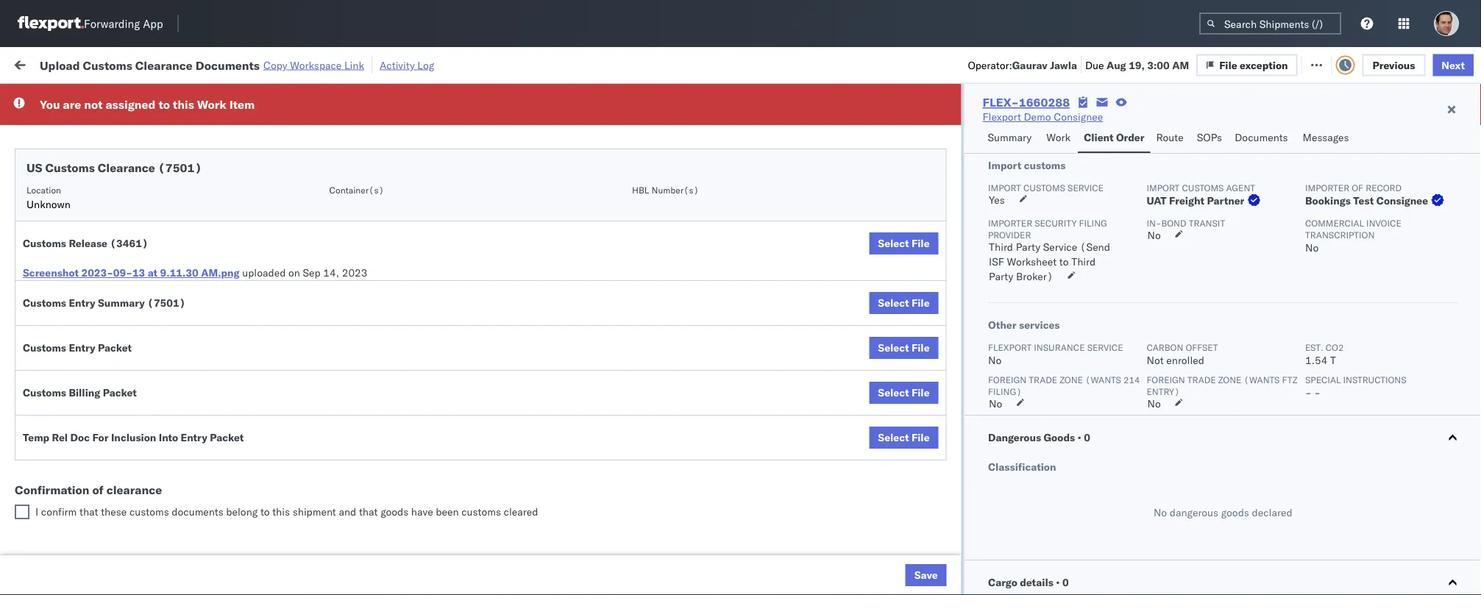 Task type: locate. For each thing, give the bounding box(es) containing it.
1 schedule delivery appointment link from the top
[[34, 113, 181, 128]]

cargo details • 0
[[988, 576, 1068, 589]]

no down the filing)
[[989, 397, 1002, 410]]

0 horizontal spatial otter
[[608, 114, 632, 127]]

zone left ftz
[[1218, 374, 1241, 385]]

delivery up billing
[[74, 373, 112, 386]]

from inside schedule pickup from los angeles international airport
[[114, 139, 136, 152]]

packet for customs entry packet
[[98, 341, 132, 354]]

est, left 20,
[[306, 212, 328, 224]]

1 vertical spatial maeu1234567
[[1011, 276, 1085, 289]]

0 vertical spatial 3,
[[354, 503, 363, 516]]

trade inside 'foreign trade zone (wants 214 filing)'
[[1029, 374, 1057, 385]]

3:00 up uploaded
[[263, 212, 285, 224]]

to right worksheet
[[1059, 255, 1068, 268]]

otter left 'name'
[[608, 114, 632, 127]]

feb down deadline button
[[331, 147, 349, 160]]

(send
[[1080, 241, 1110, 253]]

est, for schedule delivery appointment link related to 2:59 am est, feb 17, 2023
[[307, 114, 329, 127]]

that down confirmation of clearance on the left
[[79, 505, 98, 518]]

flexport insurance service no
[[988, 342, 1123, 367]]

schedule
[[34, 114, 77, 127], [34, 139, 77, 152], [34, 178, 77, 191], [34, 243, 77, 256], [34, 276, 77, 288], [34, 437, 77, 450], [34, 470, 77, 483], [34, 502, 77, 515], [34, 535, 77, 547]]

2 appointment from the top
[[121, 178, 181, 191]]

8 schedule from the top
[[34, 502, 77, 515]]

4 ocean from the top
[[501, 503, 531, 516]]

schedule delivery appointment for 2:59 am est, feb 17, 2023
[[34, 114, 181, 127]]

shipment
[[293, 505, 336, 518]]

2 017482927423 from the top
[[1118, 406, 1195, 419]]

service for insurance
[[1087, 342, 1123, 353]]

confirm up customs billing packet
[[34, 373, 71, 386]]

0 vertical spatial mawb1234
[[1118, 147, 1175, 160]]

1988285
[[935, 114, 979, 127]]

017482927423 for 12:00 pm est, feb 25, 2023
[[1118, 406, 1195, 419]]

3 appointment from the top
[[121, 276, 181, 288]]

2:59 down "progress"
[[263, 114, 285, 127]]

other
[[988, 319, 1016, 331]]

3 confirm from the top
[[34, 373, 71, 386]]

my work
[[15, 53, 80, 74]]

0 horizontal spatial honeywell
[[608, 276, 657, 289]]

schedule for 2nd schedule delivery appointment link
[[34, 178, 77, 191]]

1 vertical spatial 2:59
[[263, 503, 285, 516]]

flex-1977428 for schedule pickup from los angeles, ca
[[903, 244, 979, 257]]

2 select file from the top
[[878, 297, 930, 309]]

2 vertical spatial air
[[501, 406, 515, 419]]

0 vertical spatial maeu1234567
[[1011, 244, 1085, 256]]

0 vertical spatial packet
[[98, 341, 132, 354]]

0 for dangerous goods • 0
[[1084, 431, 1090, 444]]

1 foreign from the left
[[988, 374, 1026, 385]]

0 horizontal spatial flexport demo consignee
[[608, 535, 729, 548]]

3 bicu1234565, from the top
[[1011, 567, 1083, 580]]

2 schedule delivery appointment button from the top
[[34, 178, 181, 194]]

0 horizontal spatial :
[[105, 91, 108, 102]]

at left risk
[[298, 57, 308, 70]]

5 select file button from the top
[[869, 427, 939, 449]]

delivery inside 'confirm delivery' link
[[74, 373, 112, 386]]

upload down location
[[34, 211, 67, 224]]

container(s)
[[329, 184, 384, 195]]

work up status : ready for work, blocked, in progress
[[160, 57, 185, 70]]

2 vertical spatial schedule pickup from los angeles, ca button
[[34, 501, 215, 518]]

select file for customs entry packet
[[878, 341, 930, 354]]

select for customs release (3461)
[[878, 237, 909, 250]]

(wants inside 'foreign trade zone (wants 214 filing)'
[[1085, 374, 1121, 385]]

air
[[501, 147, 515, 160], [501, 212, 515, 224], [501, 406, 515, 419]]

1 vertical spatial flexport
[[988, 342, 1031, 353]]

1 horizontal spatial this
[[272, 505, 290, 518]]

flex-1977428 button
[[879, 240, 982, 261], [879, 240, 982, 261], [879, 273, 982, 293], [879, 273, 982, 293], [879, 337, 982, 358], [879, 337, 982, 358]]

confirm pickup from los angeles, ca button down customs entry summary (7501)
[[34, 340, 209, 356]]

zone inside foreign trade zone (wants ftz entry)
[[1218, 374, 1241, 385]]

1 select file button from the top
[[869, 233, 939, 255]]

customs up uat freight partner
[[1182, 182, 1224, 193]]

4 schedule delivery appointment button from the top
[[34, 534, 181, 550]]

pm right 12:00
[[294, 406, 310, 419]]

resize handle column header for container numbers
[[1093, 114, 1111, 595]]

0 vertical spatial entry
[[69, 297, 95, 309]]

1 horizontal spatial •
[[1077, 431, 1081, 444]]

otter for otter products - test account
[[608, 114, 632, 127]]

numbers inside the container numbers
[[1011, 126, 1047, 137]]

1 vertical spatial 2:59 am est, mar 3, 2023
[[263, 535, 392, 548]]

1 horizontal spatial importer
[[1305, 182, 1349, 193]]

est.
[[1305, 342, 1323, 353]]

1 mar from the top
[[332, 503, 351, 516]]

0 vertical spatial 2150210
[[935, 212, 979, 224]]

2:59
[[263, 114, 285, 127], [263, 503, 285, 516], [263, 535, 285, 548]]

0 horizontal spatial foreign
[[988, 374, 1026, 385]]

entry for packet
[[69, 341, 95, 354]]

2 air from the top
[[501, 212, 515, 224]]

est, for upload proof of delivery link
[[313, 406, 335, 419]]

:
[[105, 91, 108, 102], [339, 91, 341, 102]]

maeu1234567 down worksheet
[[1011, 276, 1085, 289]]

25, up 12:00 pm est, feb 25, 2023
[[352, 373, 368, 386]]

1 horizontal spatial 0
[[1084, 431, 1090, 444]]

0 horizontal spatial 0
[[1062, 576, 1068, 589]]

confirm up confirm delivery
[[34, 340, 71, 353]]

2 vertical spatial documents
[[164, 211, 217, 224]]

est, up 12:00 pm est, feb 25, 2023
[[307, 373, 329, 386]]

5 schedule from the top
[[34, 276, 77, 288]]

foreign trade zone (wants ftz entry)
[[1146, 374, 1297, 397]]

3 schedule pickup from los angeles, ca link from the top
[[34, 469, 215, 484]]

2 3, from the top
[[354, 535, 363, 548]]

schedule delivery appointment button down not
[[34, 113, 181, 129]]

forwarding app
[[84, 17, 163, 31]]

0 vertical spatial flex-2001714
[[903, 147, 979, 160]]

otter for otter products, llc
[[715, 114, 739, 127]]

delivery for 2:59 am est, feb 17, 2023
[[80, 114, 118, 127]]

1 vertical spatial lcl
[[534, 276, 552, 289]]

0 vertical spatial 3:30 pm est, feb 17, 2023
[[263, 147, 396, 160]]

3:00 for integration test account - on ag
[[263, 212, 285, 224]]

3 select file from the top
[[878, 341, 930, 354]]

delivery for 3:00 am est, feb 25, 2023
[[74, 373, 112, 386]]

appointment
[[121, 114, 181, 127], [121, 178, 181, 191], [121, 276, 181, 288], [121, 535, 181, 547]]

schedule pickup from los angeles, ca button for bicu1234565, demu1232567
[[34, 469, 215, 485]]

2 : from the left
[[339, 91, 341, 102]]

ca for 4th schedule pickup from los angeles, ca link
[[201, 502, 215, 515]]

lcl for otter products - test account
[[534, 114, 552, 127]]

1 confirm pickup from los angeles, ca link from the top
[[34, 307, 209, 322]]

Search Work text field
[[987, 53, 1147, 75]]

log
[[417, 58, 434, 71]]

mode button
[[494, 117, 586, 132]]

no inside flexport insurance service no
[[988, 354, 1001, 367]]

est, down "shipment" in the bottom left of the page
[[307, 535, 329, 548]]

214
[[1123, 374, 1140, 385]]

service inside third party service (send isf worksheet to third party broker)
[[1043, 241, 1077, 253]]

am for flexport demo consignee
[[288, 535, 305, 548]]

flex-2150210
[[903, 212, 979, 224], [903, 406, 979, 419]]

1 flex-1977428 from the top
[[903, 244, 979, 257]]

schedule pickup from los angeles international airport button
[[34, 138, 235, 169]]

upload customs clearance documents
[[34, 211, 217, 224]]

1 ocean lcl from the top
[[501, 114, 552, 127]]

of up the these
[[92, 483, 104, 497]]

import customs
[[988, 159, 1065, 172]]

flex-2001714 button
[[879, 143, 982, 164], [879, 143, 982, 164], [879, 175, 982, 196], [879, 175, 982, 196]]

0 vertical spatial 2:59 am est, mar 3, 2023
[[263, 503, 392, 516]]

service for party
[[1043, 241, 1077, 253]]

customs up release
[[70, 211, 111, 224]]

1 vertical spatial work
[[197, 97, 226, 112]]

ocean fcl for bookings
[[501, 373, 553, 386]]

1911408 left other
[[935, 309, 979, 322]]

4 schedule from the top
[[34, 243, 77, 256]]

flex-1911466 button
[[879, 467, 982, 487], [879, 467, 982, 487], [879, 499, 982, 520], [879, 499, 982, 520], [879, 532, 982, 552], [879, 532, 982, 552], [879, 564, 982, 585], [879, 564, 982, 585]]

1911408
[[935, 309, 979, 322], [935, 373, 979, 386]]

fcl for bookings test consignee
[[534, 373, 553, 386]]

1 vertical spatial (7501)
[[147, 297, 186, 309]]

from right for
[[114, 437, 136, 450]]

1977428 for schedule pickup from los angeles, ca
[[935, 244, 979, 257]]

import customs agent
[[1146, 182, 1255, 193]]

customs for import customs
[[1024, 159, 1065, 172]]

flex-2150210 button
[[879, 208, 982, 228], [879, 208, 982, 228], [879, 402, 982, 423], [879, 402, 982, 423]]

3 schedule pickup from los angeles, ca button from the top
[[34, 501, 215, 518]]

customs down confirm delivery
[[23, 386, 66, 399]]

of for record
[[1351, 182, 1363, 193]]

2 vertical spatial flexport
[[608, 535, 647, 548]]

1 horizontal spatial (wants
[[1244, 374, 1279, 385]]

0 horizontal spatial this
[[173, 97, 194, 112]]

0 vertical spatial confirm pickup from los angeles, ca link
[[34, 307, 209, 322]]

3, right "shipment" in the bottom left of the page
[[354, 503, 363, 516]]

017482927423 down entry)
[[1118, 406, 1195, 419]]

2 flxt00001977428a from the top
[[1118, 341, 1219, 354]]

to right the for
[[158, 97, 170, 112]]

service inside flexport insurance service no
[[1087, 342, 1123, 353]]

1 confirm pickup from los angeles, ca button from the top
[[34, 307, 209, 323]]

schedule delivery appointment down not
[[34, 114, 181, 127]]

7 resize handle column header from the left
[[986, 114, 1004, 595]]

flexport inside flexport insurance service no
[[988, 342, 1031, 353]]

10:30 pm est, feb 21, 2023
[[263, 276, 402, 289]]

zone inside 'foreign trade zone (wants 214 filing)'
[[1059, 374, 1083, 385]]

delivery up temp rel doc for inclusion into entry packet
[[110, 405, 147, 418]]

3 maeu1234567 from the top
[[1011, 341, 1085, 354]]

save button
[[906, 564, 947, 586]]

resize handle column header
[[236, 114, 254, 595], [419, 114, 436, 595], [476, 114, 494, 595], [583, 114, 601, 595], [690, 114, 708, 595], [854, 114, 872, 595], [986, 114, 1004, 595], [1093, 114, 1111, 595], [1298, 114, 1316, 595], [1405, 114, 1423, 595], [1455, 114, 1472, 595]]

5 select file from the top
[[878, 431, 930, 444]]

1 : from the left
[[105, 91, 108, 102]]

flxt00001977428a for confirm pickup from los angeles, ca
[[1118, 341, 1219, 354]]

1 vertical spatial service
[[1087, 342, 1123, 353]]

0 vertical spatial fcl
[[534, 373, 553, 386]]

1 bicu1234565, from the top
[[1011, 470, 1083, 483]]

2:59 am est, mar 3, 2023 for schedule pickup from los angeles, ca
[[263, 503, 392, 516]]

1 2:59 from the top
[[263, 114, 285, 127]]

customs up status
[[83, 58, 132, 72]]

inclusion
[[111, 431, 156, 444]]

1 vertical spatial •
[[1056, 576, 1060, 589]]

25, down 3:00 am est, feb 25, 2023
[[358, 406, 374, 419]]

delivery for 10:30 pm est, feb 21, 2023
[[80, 276, 118, 288]]

est, for schedule delivery appointment link for 2:59 am est, mar 3, 2023
[[307, 535, 329, 548]]

partner
[[1207, 194, 1244, 207]]

import inside button
[[124, 57, 157, 70]]

4 schedule delivery appointment from the top
[[34, 535, 181, 547]]

3 select from the top
[[878, 341, 909, 354]]

1 horizontal spatial service
[[1087, 342, 1123, 353]]

numbers inside button
[[1171, 120, 1208, 131]]

appointment for 10:30 pm est, feb 21, 2023
[[121, 276, 181, 288]]

client for client order
[[1084, 131, 1114, 144]]

no inside commercial invoice transcription no
[[1305, 241, 1318, 254]]

pm down deadline
[[288, 147, 304, 160]]

0 vertical spatial (7501)
[[158, 160, 202, 175]]

1 schedule pickup from los angeles, ca link from the top
[[34, 242, 215, 257]]

and
[[339, 505, 356, 518]]

1 vertical spatial documents
[[1235, 131, 1288, 144]]

in
[[219, 91, 227, 102]]

0 vertical spatial flxt00001977428a
[[1118, 244, 1219, 257]]

import down summary button
[[988, 159, 1021, 172]]

4 resize handle column header from the left
[[583, 114, 601, 595]]

schedule pickup from los angeles, ca button
[[34, 242, 215, 259], [34, 469, 215, 485], [34, 501, 215, 518]]

(7501) down angeles
[[158, 160, 202, 175]]

2023-
[[81, 266, 113, 279]]

2 confirm from the top
[[34, 340, 71, 353]]

0 vertical spatial summary
[[988, 131, 1032, 144]]

schedule pickup from los angeles, ca button up 09-
[[34, 242, 215, 259]]

4 appointment from the top
[[121, 535, 181, 547]]

confirm pickup from los angeles, ca
[[34, 308, 209, 321], [34, 340, 209, 353]]

los down 13
[[133, 308, 149, 321]]

6 schedule from the top
[[34, 437, 77, 450]]

2 vertical spatial clearance
[[114, 211, 161, 224]]

schedule delivery appointment link down not
[[34, 113, 181, 128]]

0 horizontal spatial numbers
[[1011, 126, 1047, 137]]

customs
[[83, 58, 132, 72], [45, 160, 95, 175], [70, 211, 111, 224], [23, 237, 66, 250], [23, 297, 66, 309], [23, 341, 66, 354], [23, 386, 66, 399]]

: for snoozed
[[339, 91, 341, 102]]

importer inside importer security filing provider
[[988, 217, 1032, 228]]

message (10)
[[197, 57, 264, 70]]

pickup up 2023-
[[80, 243, 112, 256]]

2 vertical spatial fcl
[[534, 535, 553, 548]]

third
[[989, 241, 1013, 253], [1071, 255, 1095, 268]]

1 zone from the left
[[1059, 374, 1083, 385]]

bookings test consignee
[[1305, 194, 1428, 207], [608, 373, 725, 386], [715, 373, 832, 386], [715, 535, 832, 548]]

0 horizontal spatial trade
[[1029, 374, 1057, 385]]

2 2:59 am est, mar 3, 2023 from the top
[[263, 535, 392, 548]]

1 confirm from the top
[[34, 308, 71, 321]]

resize handle column header for deadline
[[419, 114, 436, 595]]

customs entry packet
[[23, 341, 132, 354]]

1 vertical spatial fcl
[[534, 503, 553, 516]]

1 vertical spatial mar
[[332, 535, 351, 548]]

upload up rel
[[34, 405, 67, 418]]

schedule for 2nd schedule pickup from los angeles, ca link from the bottom of the page
[[34, 470, 77, 483]]

third down provider
[[989, 241, 1013, 253]]

airport
[[96, 153, 129, 166]]

schedule delivery appointment button down the these
[[34, 534, 181, 550]]

pm for schedule delivery appointment
[[294, 276, 310, 289]]

client for client name
[[608, 120, 632, 131]]

on
[[734, 212, 750, 224], [841, 212, 856, 224], [734, 406, 750, 419], [841, 406, 856, 419]]

3 schedule from the top
[[34, 178, 77, 191]]

pm for upload customs clearance documents
[[288, 212, 304, 224]]

1 vertical spatial flex-1977428
[[903, 276, 979, 289]]

file for customs entry packet
[[912, 341, 930, 354]]

4 schedule pickup from los angeles, ca from the top
[[34, 502, 215, 515]]

ca for 4th schedule pickup from los angeles, ca link from the bottom
[[201, 243, 215, 256]]

schedule delivery appointment up customs entry summary (7501)
[[34, 276, 181, 288]]

schedule delivery appointment link down "us customs clearance (7501)"
[[34, 178, 181, 192]]

commercial invoice transcription no
[[1305, 217, 1401, 254]]

confirm pickup from los angeles, ca link down 09-
[[34, 307, 209, 322]]

1 vertical spatial mawb1234
[[1118, 179, 1175, 192]]

customs up import customs service on the top right of the page
[[1024, 159, 1065, 172]]

operator: gaurav jawla
[[968, 58, 1077, 71]]

resize handle column header for client name
[[690, 114, 708, 595]]

customs down import customs
[[1023, 182, 1065, 193]]

• right goods
[[1077, 431, 1081, 444]]

bicu1234565,
[[1011, 470, 1083, 483], [1011, 503, 1083, 515], [1011, 567, 1083, 580]]

(wants inside foreign trade zone (wants ftz entry)
[[1244, 374, 1279, 385]]

1 vertical spatial 3:30 pm est, feb 17, 2023
[[263, 179, 396, 192]]

save
[[914, 569, 938, 582]]

2 vertical spatial 2:59
[[263, 535, 285, 548]]

integration for 3:00 pm est, feb 20, 2023
[[715, 212, 766, 224]]

1 vertical spatial party
[[989, 270, 1013, 283]]

air for 3:00 pm est, feb 20, 2023
[[501, 212, 515, 224]]

0 vertical spatial importer
[[1305, 182, 1349, 193]]

2 vertical spatial flex-1977428
[[903, 341, 979, 354]]

est, down snoozed at the top of the page
[[307, 114, 329, 127]]

2 confirm pickup from los angeles, ca from the top
[[34, 340, 209, 353]]

select for customs entry summary (7501)
[[878, 297, 909, 309]]

1 horizontal spatial summary
[[988, 131, 1032, 144]]

None checkbox
[[15, 505, 29, 519]]

insurance
[[1034, 342, 1085, 353]]

3 schedule delivery appointment button from the top
[[34, 275, 181, 291]]

are
[[63, 97, 81, 112]]

upload
[[40, 58, 80, 72], [34, 211, 67, 224], [34, 405, 67, 418]]

1 horizontal spatial trade
[[1187, 374, 1216, 385]]

3 air from the top
[[501, 406, 515, 419]]

1 vertical spatial demo
[[649, 535, 677, 548]]

0 vertical spatial 0
[[1084, 431, 1090, 444]]

25, for 12:00 pm est, feb 25, 2023
[[358, 406, 374, 419]]

work down nyku9743990
[[1046, 131, 1071, 144]]

0 horizontal spatial third
[[989, 241, 1013, 253]]

clearance for upload customs clearance documents
[[114, 211, 161, 224]]

1 vertical spatial flxt00001977428a
[[1118, 341, 1219, 354]]

otter left products,
[[715, 114, 739, 127]]

documents inside upload customs clearance documents link
[[164, 211, 217, 224]]

0 horizontal spatial that
[[79, 505, 98, 518]]

0 vertical spatial 017482927423
[[1118, 212, 1195, 224]]

3 2:59 from the top
[[263, 535, 285, 548]]

filtered by:
[[15, 90, 67, 103]]

schedule delivery appointment button up customs entry summary (7501)
[[34, 275, 181, 291]]

honeywell - test account
[[608, 276, 729, 289], [715, 276, 836, 289]]

declared
[[1252, 506, 1292, 519]]

3:30 pm est, feb 17, 2023 down deadline button
[[263, 147, 396, 160]]

entry right into
[[181, 431, 207, 444]]

3 1977428 from the top
[[935, 341, 979, 354]]

client order
[[1084, 131, 1145, 144]]

1 resize handle column header from the left
[[236, 114, 254, 595]]

messages
[[1303, 131, 1349, 144]]

lcl for honeywell - test account
[[534, 276, 552, 289]]

party down isf
[[989, 270, 1013, 283]]

schedule delivery appointment link for 10:30 pm est, feb 21, 2023
[[34, 275, 181, 290]]

schedule delivery appointment down the these
[[34, 535, 181, 547]]

select file button for customs entry packet
[[869, 337, 939, 359]]

1911466
[[935, 471, 979, 483], [935, 503, 979, 516], [935, 535, 979, 548], [935, 568, 979, 581]]

1 schedule delivery appointment button from the top
[[34, 113, 181, 129]]

from down clearance
[[114, 502, 136, 515]]

numbers for mbl/mawb numbers
[[1171, 120, 1208, 131]]

1 horizontal spatial that
[[359, 505, 378, 518]]

confirm pickup from los angeles, ca button for flex-1977428
[[34, 340, 209, 356]]

3, for schedule delivery appointment
[[354, 535, 363, 548]]

of right 'proof'
[[98, 405, 107, 418]]

1 (wants from the left
[[1085, 374, 1121, 385]]

0 vertical spatial confirm
[[34, 308, 71, 321]]

1 vertical spatial clearance
[[98, 160, 155, 175]]

angeles, for confirm pickup from los angeles, ca button corresponding to flex-1977428
[[152, 340, 192, 353]]

0 vertical spatial 3:30
[[263, 147, 285, 160]]

resize handle column header for workitem
[[236, 114, 254, 595]]

schedule down you
[[34, 114, 77, 127]]

3 ocean from the top
[[501, 373, 531, 386]]

upload for customs
[[34, 211, 67, 224]]

by:
[[53, 90, 67, 103]]

1 that from the left
[[79, 505, 98, 518]]

importer
[[1305, 182, 1349, 193], [988, 217, 1032, 228]]

delivery up customs entry summary (7501)
[[80, 276, 118, 288]]

2 foreign from the left
[[1146, 374, 1185, 385]]

12:00
[[263, 406, 292, 419]]

2 bicu1234565, from the top
[[1011, 503, 1083, 515]]

confirm pickup from los angeles, ca link for flex-1911408
[[34, 307, 209, 322]]

am down i confirm that these customs documents belong to this shipment and that goods have been customs cleared
[[288, 535, 305, 548]]

appointment down the these
[[121, 535, 181, 547]]

schedule for schedule delivery appointment link related to 2:59 am est, feb 17, 2023
[[34, 114, 77, 127]]

1 vertical spatial packet
[[103, 386, 137, 399]]

1 trade from the left
[[1029, 374, 1057, 385]]

1 vertical spatial third
[[1071, 255, 1095, 268]]

select file
[[878, 237, 930, 250], [878, 297, 930, 309], [878, 341, 930, 354], [878, 386, 930, 399], [878, 431, 930, 444]]

ocean for honeywell - test account
[[501, 276, 531, 289]]

integration test account - on ag
[[608, 212, 766, 224], [715, 212, 873, 224], [608, 406, 766, 419], [715, 406, 873, 419]]

1 air from the top
[[501, 147, 515, 160]]

2:59 down i confirm that these customs documents belong to this shipment and that goods have been customs cleared
[[263, 535, 285, 548]]

schedule delivery appointment link up customs entry summary (7501)
[[34, 275, 181, 290]]

est, for 10:30 pm est, feb 21, 2023 schedule delivery appointment link
[[313, 276, 335, 289]]

1 honeywell from the left
[[608, 276, 657, 289]]

that
[[79, 505, 98, 518], [359, 505, 378, 518]]

workitem
[[16, 120, 55, 131]]

1 vertical spatial confirm pickup from los angeles, ca button
[[34, 340, 209, 356]]

trade down flexport insurance service no
[[1029, 374, 1057, 385]]

0 vertical spatial bicu1234565, demu1232567
[[1011, 470, 1161, 483]]

(7501) for customs entry summary (7501)
[[147, 297, 186, 309]]

schedule pickup from los angeles, ca button for maeu1234567
[[34, 242, 215, 259]]

017482927423 down uat
[[1118, 212, 1195, 224]]

importer up commercial
[[1305, 182, 1349, 193]]

schedule for schedule pickup from los angeles international airport link
[[34, 139, 77, 152]]

schedule delivery appointment button down "us customs clearance (7501)"
[[34, 178, 181, 194]]

work
[[160, 57, 185, 70], [197, 97, 226, 112], [1046, 131, 1071, 144]]

confirm pickup from los angeles, ca button down 09-
[[34, 307, 209, 323]]

2 otter from the left
[[715, 114, 739, 127]]

0 horizontal spatial on
[[288, 266, 300, 279]]

0 vertical spatial 17,
[[352, 114, 368, 127]]

1 fcl from the top
[[534, 373, 553, 386]]

(wants left ftz
[[1244, 374, 1279, 385]]

1 2150210 from the top
[[935, 212, 979, 224]]

goods left the 'have'
[[381, 505, 409, 518]]

client left order
[[1084, 131, 1114, 144]]

2 select from the top
[[878, 297, 909, 309]]

2 resize handle column header from the left
[[419, 114, 436, 595]]

5 select from the top
[[878, 431, 909, 444]]

foreign inside foreign trade zone (wants ftz entry)
[[1146, 374, 1185, 385]]

1 select from the top
[[878, 237, 909, 250]]

0 horizontal spatial zone
[[1059, 374, 1083, 385]]

importer for importer security filing provider
[[988, 217, 1032, 228]]

trade down enrolled
[[1187, 374, 1216, 385]]

10:30
[[263, 276, 292, 289]]

0 vertical spatial service
[[1043, 241, 1077, 253]]

0 vertical spatial party
[[1016, 241, 1040, 253]]

isf
[[989, 255, 1004, 268]]

0 horizontal spatial goods
[[381, 505, 409, 518]]

2 confirm pickup from los angeles, ca button from the top
[[34, 340, 209, 356]]

1 2001714 from the top
[[935, 147, 979, 160]]

schedule inside schedule pickup from los angeles international airport
[[34, 139, 77, 152]]

1 vertical spatial entry
[[69, 341, 95, 354]]

trade for entry)
[[1187, 374, 1216, 385]]

0 vertical spatial flex-2150210
[[903, 212, 979, 224]]

0 horizontal spatial •
[[1056, 576, 1060, 589]]

0 vertical spatial documents
[[196, 58, 260, 72]]

pm right 10:30 at the top left
[[294, 276, 310, 289]]

consignee
[[1054, 110, 1103, 123], [715, 120, 757, 131], [1376, 194, 1428, 207], [676, 373, 725, 386], [783, 373, 832, 386], [679, 535, 729, 548], [783, 535, 832, 548]]

foreign trade zone (wants 214 filing)
[[988, 374, 1140, 397]]

ca for flex-1911408 confirm pickup from los angeles, ca link
[[195, 308, 209, 321]]

0 vertical spatial clearance
[[135, 58, 193, 72]]

6 resize handle column header from the left
[[854, 114, 872, 595]]

1 schedule pickup from los angeles, ca from the top
[[34, 243, 215, 256]]

2 confirm pickup from los angeles, ca link from the top
[[34, 340, 209, 354]]

2 vertical spatial maeu1234567
[[1011, 341, 1085, 354]]

confirm for flex-1911408
[[34, 308, 71, 321]]

service down importer security filing provider
[[1043, 241, 1077, 253]]

from for confirm pickup from los angeles, ca button corresponding to flex-1911408
[[109, 308, 130, 321]]

schedule down 'confirmation'
[[34, 502, 77, 515]]

: right not
[[105, 91, 108, 102]]

schedule delivery appointment down "us customs clearance (7501)"
[[34, 178, 181, 191]]

017482927423
[[1118, 212, 1195, 224], [1118, 406, 1195, 419]]

1660288
[[1019, 95, 1070, 110]]

no down transcription
[[1305, 241, 1318, 254]]

1 vertical spatial 3:00
[[263, 212, 285, 224]]

0 vertical spatial 2001714
[[935, 147, 979, 160]]

2 3:30 pm est, feb 17, 2023 from the top
[[263, 179, 396, 192]]

trade inside foreign trade zone (wants ftz entry)
[[1187, 374, 1216, 385]]

schedule up unknown
[[34, 178, 77, 191]]

est, for schedule pickup from los angeles international airport link
[[306, 147, 328, 160]]

0 vertical spatial of
[[1351, 182, 1363, 193]]

transcription
[[1305, 229, 1374, 240]]

1 mawb1234 from the top
[[1118, 147, 1175, 160]]

from down customs entry summary (7501)
[[109, 340, 130, 353]]

ca for 2nd schedule pickup from los angeles, ca link from the bottom of the page
[[201, 470, 215, 483]]

2 mar from the top
[[332, 535, 351, 548]]

0 horizontal spatial demo
[[649, 535, 677, 548]]

schedule pickup from los angeles, ca link
[[34, 242, 215, 257], [34, 437, 215, 451], [34, 469, 215, 484], [34, 501, 215, 516]]

clearance inside button
[[114, 211, 161, 224]]

name
[[634, 120, 658, 131]]

1 appointment from the top
[[121, 114, 181, 127]]

2 horizontal spatial work
[[1046, 131, 1071, 144]]

2 3:30 from the top
[[263, 179, 285, 192]]

0 vertical spatial 1977428
[[935, 244, 979, 257]]

1 horizontal spatial on
[[366, 57, 378, 70]]

hbl
[[632, 184, 649, 195]]

1 017482927423 from the top
[[1118, 212, 1195, 224]]

import work
[[124, 57, 185, 70]]

17,
[[352, 114, 368, 127], [352, 147, 368, 160], [352, 179, 368, 192]]

1 vertical spatial air
[[501, 212, 515, 224]]

details
[[1020, 576, 1053, 589]]

schedule for 4th schedule pickup from los angeles, ca link
[[34, 502, 77, 515]]

1 vertical spatial 1977428
[[935, 276, 979, 289]]

pickup up the airport
[[80, 139, 112, 152]]

entry
[[69, 297, 95, 309], [69, 341, 95, 354], [181, 431, 207, 444]]

0 vertical spatial work
[[160, 57, 185, 70]]

foreign inside 'foreign trade zone (wants 214 filing)'
[[988, 374, 1026, 385]]

i
[[35, 505, 38, 518]]

3:00 pm est, feb 20, 2023
[[263, 212, 396, 224]]

schedule delivery appointment button for 10:30 pm est, feb 21, 2023
[[34, 275, 181, 291]]

1 horizontal spatial client
[[1084, 131, 1114, 144]]

zone for entry)
[[1218, 374, 1241, 385]]

3:00
[[1147, 58, 1170, 71], [263, 212, 285, 224], [263, 373, 285, 386]]

flexport demo consignee link
[[983, 110, 1103, 124]]

3:30 pm est, feb 17, 2023 up 3:00 pm est, feb 20, 2023
[[263, 179, 396, 192]]



Task type: describe. For each thing, give the bounding box(es) containing it.
schedule delivery appointment for 10:30 pm est, feb 21, 2023
[[34, 276, 181, 288]]

location unknown
[[26, 184, 71, 211]]

nyku9743990
[[1011, 114, 1083, 127]]

2 1911408 from the top
[[935, 373, 979, 386]]

0 horizontal spatial party
[[989, 270, 1013, 283]]

customs up confirm delivery
[[23, 341, 66, 354]]

angeles
[[158, 139, 195, 152]]

customs for import customs agent
[[1182, 182, 1224, 193]]

pickup down 'upload proof of delivery' button
[[80, 437, 112, 450]]

container numbers button
[[1004, 111, 1096, 138]]

import for import customs agent
[[1146, 182, 1179, 193]]

select file for temp rel doc for inclusion into entry packet
[[878, 431, 930, 444]]

ocean for bookings test consignee
[[501, 373, 531, 386]]

ocean for otter products - test account
[[501, 114, 531, 127]]

3, for schedule pickup from los angeles, ca
[[354, 503, 363, 516]]

2 schedule pickup from los angeles, ca from the top
[[34, 437, 215, 450]]

appointment for 2:59 am est, feb 17, 2023
[[121, 114, 181, 127]]

flex-2150210 for 12:00 pm est, feb 25, 2023
[[903, 406, 979, 419]]

2 schedule pickup from los angeles, ca link from the top
[[34, 437, 215, 451]]

special
[[1305, 374, 1341, 385]]

instructions
[[1343, 374, 1406, 385]]

confirm pickup from los angeles, ca for flex-1911408
[[34, 308, 209, 321]]

import work button
[[118, 47, 191, 80]]

batch action
[[1399, 57, 1463, 70]]

goods
[[1043, 431, 1075, 444]]

est, for upload customs clearance documents link
[[306, 212, 328, 224]]

zone for filing)
[[1059, 374, 1083, 385]]

9.11.30
[[160, 266, 198, 279]]

customs up screenshot
[[23, 237, 66, 250]]

clearance for us customs clearance (7501)
[[98, 160, 155, 175]]

est, up 3:00 pm est, feb 20, 2023
[[306, 179, 328, 192]]

file for customs billing packet
[[912, 386, 930, 399]]

upload proof of delivery link
[[34, 404, 147, 419]]

schedule for 10:30 pm est, feb 21, 2023 schedule delivery appointment link
[[34, 276, 77, 288]]

pickup down confirmation of clearance on the left
[[80, 502, 112, 515]]

1 bicu1234565, demu1232567 from the top
[[1011, 470, 1161, 483]]

pickup up confirm delivery
[[74, 340, 106, 353]]

next button
[[1433, 54, 1474, 76]]

2 flex-1977428 from the top
[[903, 276, 979, 289]]

confirm
[[41, 505, 77, 518]]

trade for filing)
[[1029, 374, 1057, 385]]

import for import customs service
[[988, 182, 1021, 193]]

mbltest1234
[[1118, 114, 1188, 127]]

file for temp rel doc for inclusion into entry packet
[[912, 431, 930, 444]]

schedule for 4th schedule pickup from los angeles, ca link from the bottom
[[34, 243, 77, 256]]

1 vertical spatial summary
[[98, 297, 145, 309]]

feb down 3:00 am est, feb 25, 2023
[[337, 406, 356, 419]]

1 1911408 from the top
[[935, 309, 979, 322]]

1 horizontal spatial goods
[[1221, 506, 1249, 519]]

pickup up customs entry packet
[[74, 308, 106, 321]]

angeles, for bicu1234565, demu1232567 schedule pickup from los angeles, ca button
[[158, 470, 198, 483]]

schedule pickup from los angeles international airport link
[[34, 138, 235, 167]]

(7501) for us customs clearance (7501)
[[158, 160, 202, 175]]

customs up location
[[45, 160, 95, 175]]

no dangerous goods declared
[[1153, 506, 1292, 519]]

customs down screenshot
[[23, 297, 66, 309]]

release
[[69, 237, 107, 250]]

filtered
[[15, 90, 51, 103]]

(3461)
[[110, 237, 148, 250]]

confirm pickup from los angeles, ca for flex-1977428
[[34, 340, 209, 353]]

delivery for 2:59 am est, mar 3, 2023
[[80, 535, 118, 547]]

resize handle column header for consignee
[[854, 114, 872, 595]]

0 vertical spatial demo
[[1024, 110, 1051, 123]]

record
[[1365, 182, 1401, 193]]

customs for import customs service
[[1023, 182, 1065, 193]]

2 bicu1234565, demu1232567 from the top
[[1011, 503, 1161, 515]]

2 1911466 from the top
[[935, 503, 979, 516]]

confirm pickup from los angeles, ca button for flex-1911408
[[34, 307, 209, 323]]

customs right the been
[[461, 505, 501, 518]]

20,
[[352, 212, 368, 224]]

2:59 for flexport demo consignee
[[263, 535, 285, 548]]

enrolled
[[1166, 354, 1204, 367]]

action
[[1431, 57, 1463, 70]]

2 1977428 from the top
[[935, 276, 979, 289]]

ocean fcl for flexport
[[501, 535, 553, 548]]

2150210 for 3:00 pm est, feb 20, 2023
[[935, 212, 979, 224]]

status : ready for work, blocked, in progress
[[80, 91, 266, 102]]

assigned
[[106, 97, 156, 112]]

sops
[[1197, 131, 1222, 144]]

us customs clearance (7501)
[[26, 160, 202, 175]]

1 horizontal spatial flexport demo consignee
[[983, 110, 1103, 123]]

carbon offset not enrolled
[[1146, 342, 1218, 367]]

container
[[1011, 114, 1050, 125]]

2 that from the left
[[359, 505, 378, 518]]

los down clearance
[[139, 502, 155, 515]]

resize handle column header for flex id
[[986, 114, 1004, 595]]

0 for cargo details • 0
[[1062, 576, 1068, 589]]

no down entry)
[[1147, 397, 1161, 410]]

2 mawb1234 from the top
[[1118, 179, 1175, 192]]

2 flex-1911466 from the top
[[903, 503, 979, 516]]

2 vertical spatial work
[[1046, 131, 1071, 144]]

app
[[143, 17, 163, 31]]

freight
[[1169, 194, 1204, 207]]

3 flex-1911466 from the top
[[903, 535, 979, 548]]

select file button for customs entry summary (7501)
[[869, 292, 939, 314]]

from for confirm pickup from los angeles, ca button corresponding to flex-1977428
[[109, 340, 130, 353]]

1 horizontal spatial to
[[260, 505, 270, 518]]

2 schedule delivery appointment from the top
[[34, 178, 181, 191]]

ready
[[112, 91, 138, 102]]

2 2001714 from the top
[[935, 179, 979, 192]]

0 vertical spatial flexport
[[983, 110, 1021, 123]]

work,
[[154, 91, 178, 102]]

2 ocean fcl from the top
[[501, 503, 553, 516]]

1 flex-1911408 from the top
[[903, 309, 979, 322]]

2 maeu1234567 from the top
[[1011, 276, 1085, 289]]

for
[[92, 431, 109, 444]]

messages button
[[1297, 124, 1357, 153]]

copy
[[263, 58, 287, 71]]

1 1911466 from the top
[[935, 471, 979, 483]]

no left dangerous
[[1153, 506, 1167, 519]]

pickup down for
[[80, 470, 112, 483]]

select for customs entry packet
[[878, 341, 909, 354]]

2 vertical spatial packet
[[210, 431, 244, 444]]

los down customs entry summary (7501)
[[133, 340, 149, 353]]

17, for ocean lcl
[[352, 114, 368, 127]]

10 resize handle column header from the left
[[1405, 114, 1423, 595]]

feb left 21,
[[337, 276, 356, 289]]

• for details
[[1056, 576, 1060, 589]]

select file for customs entry summary (7501)
[[878, 297, 930, 309]]

ocean for flexport demo consignee
[[501, 535, 531, 548]]

los inside schedule pickup from los angeles international airport
[[139, 139, 155, 152]]

uat freight partner
[[1146, 194, 1244, 207]]

2 fcl from the top
[[534, 503, 553, 516]]

item
[[229, 97, 255, 112]]

importer for importer of record
[[1305, 182, 1349, 193]]

deadline
[[263, 120, 301, 131]]

1 vertical spatial at
[[148, 266, 158, 279]]

entry for summary
[[69, 297, 95, 309]]

activity log
[[380, 58, 434, 71]]

customs inside button
[[70, 211, 111, 224]]

1 3:30 from the top
[[263, 147, 285, 160]]

am for bookings test consignee
[[288, 373, 305, 386]]

order
[[1116, 131, 1145, 144]]

(wants for ftz
[[1244, 374, 1279, 385]]

select for customs billing packet
[[878, 386, 909, 399]]

feb up 12:00 pm est, feb 25, 2023
[[332, 373, 350, 386]]

classification
[[988, 461, 1056, 473]]

est, for 4th schedule pickup from los angeles, ca link
[[307, 503, 329, 516]]

1977428 for confirm pickup from los angeles, ca
[[935, 341, 979, 354]]

id
[[898, 120, 907, 131]]

Search Shipments (/) text field
[[1199, 13, 1341, 35]]

forwarding
[[84, 17, 140, 31]]

mode
[[501, 120, 524, 131]]

pickup inside schedule pickup from los angeles international airport
[[80, 139, 112, 152]]

flxt00001977428a for schedule pickup from los angeles, ca
[[1118, 244, 1219, 257]]

file for customs entry summary (7501)
[[912, 297, 930, 309]]

to inside third party service (send isf worksheet to third party broker)
[[1059, 255, 1068, 268]]

summary button
[[982, 124, 1041, 153]]

customs down clearance
[[129, 505, 169, 518]]

integration test account - western digital
[[715, 147, 913, 160]]

0 horizontal spatial to
[[158, 97, 170, 112]]

4 1911466 from the top
[[935, 568, 979, 581]]

3 bicu1234565, demu1232567 from the top
[[1011, 567, 1161, 580]]

delivery down "us customs clearance (7501)"
[[80, 178, 118, 191]]

upload customs clearance documents link
[[34, 210, 217, 225]]

packet for customs billing packet
[[103, 386, 137, 399]]

schedule pickup from los angeles international airport
[[34, 139, 195, 166]]

25, for 3:00 am est, feb 25, 2023
[[352, 373, 368, 386]]

3 resize handle column header from the left
[[476, 114, 494, 595]]

temp rel doc for inclusion into entry packet
[[23, 431, 244, 444]]

mbl/mawb numbers button
[[1111, 117, 1301, 132]]

0 vertical spatial on
[[366, 57, 378, 70]]

1 flex-1911466 from the top
[[903, 471, 979, 483]]

into
[[159, 431, 178, 444]]

services
[[1019, 319, 1060, 331]]

pm up 3:00 pm est, feb 20, 2023
[[288, 179, 304, 192]]

sep
[[303, 266, 321, 279]]

am left the and on the bottom left of page
[[288, 503, 305, 516]]

consignee inside button
[[715, 120, 757, 131]]

los down inclusion
[[139, 470, 155, 483]]

017482927423 for 3:00 pm est, feb 20, 2023
[[1118, 212, 1195, 224]]

air for 3:30 pm est, feb 17, 2023
[[501, 147, 515, 160]]

feb down snoozed : no
[[332, 114, 350, 127]]

est. co2 1.54 t
[[1305, 342, 1343, 367]]

4 schedule pickup from los angeles, ca link from the top
[[34, 501, 215, 516]]

route button
[[1150, 124, 1191, 153]]

schedule delivery appointment link for 2:59 am est, mar 3, 2023
[[34, 534, 181, 549]]

feb up 3:00 pm est, feb 20, 2023
[[331, 179, 349, 192]]

select file button for customs release (3461)
[[869, 233, 939, 255]]

los left into
[[139, 437, 155, 450]]

1 horizontal spatial party
[[1016, 241, 1040, 253]]

invoice
[[1366, 217, 1401, 228]]

you are not assigned to this work item
[[40, 97, 255, 112]]

no right snoozed at the top of the page
[[345, 91, 357, 102]]

select file for customs billing packet
[[878, 386, 930, 399]]

third party service (send isf worksheet to third party broker)
[[989, 241, 1110, 283]]

1 3:30 pm est, feb 17, 2023 from the top
[[263, 147, 396, 160]]

angeles, for 1st schedule pickup from los angeles, ca button from the bottom of the page
[[158, 502, 198, 515]]

flexport. image
[[18, 16, 84, 31]]

flex-1988285
[[903, 114, 979, 127]]

feb left 20,
[[331, 212, 349, 224]]

2 2:59 from the top
[[263, 503, 285, 516]]

belong
[[226, 505, 258, 518]]

2 schedule delivery appointment link from the top
[[34, 178, 181, 192]]

am right 19,
[[1172, 58, 1189, 71]]

3 1911466 from the top
[[935, 535, 979, 548]]

confirm delivery
[[34, 373, 112, 386]]

select file button for temp rel doc for inclusion into entry packet
[[869, 427, 939, 449]]

previous button
[[1362, 54, 1425, 76]]

los up 13
[[139, 243, 155, 256]]

documents inside documents button
[[1235, 131, 1288, 144]]

import customs service
[[988, 182, 1103, 193]]

been
[[436, 505, 459, 518]]

2 vertical spatial entry
[[181, 431, 207, 444]]

1 vertical spatial flexport demo consignee
[[608, 535, 729, 548]]

4 flex-1911466 from the top
[[903, 568, 979, 581]]

client name button
[[601, 117, 693, 132]]

flex-2150210 for 3:00 pm est, feb 20, 2023
[[903, 212, 979, 224]]

187 on track
[[344, 57, 404, 70]]

import for import work
[[124, 57, 157, 70]]

billing
[[69, 386, 100, 399]]

ocean lcl for honeywell
[[501, 276, 552, 289]]

no down in-
[[1147, 229, 1161, 242]]

proof
[[70, 405, 95, 418]]

clearance for upload customs clearance documents copy workspace link
[[135, 58, 193, 72]]

of inside button
[[98, 405, 107, 418]]

maeu1234567 for schedule pickup from los angeles, ca
[[1011, 244, 1085, 256]]

co2
[[1325, 342, 1343, 353]]

you
[[40, 97, 60, 112]]

confirm delivery button
[[34, 372, 112, 388]]

bond
[[1161, 217, 1186, 228]]

1 flex-2001714 from the top
[[903, 147, 979, 160]]

resize handle column header for mbl/mawb numbers
[[1298, 114, 1316, 595]]

schedule delivery appointment button for 2:59 am est, mar 3, 2023
[[34, 534, 181, 550]]

1 vertical spatial this
[[272, 505, 290, 518]]

demo123
[[1118, 373, 1167, 386]]

2:59 for otter products - test account
[[263, 114, 285, 127]]

ocean lcl for otter
[[501, 114, 552, 127]]

fcl for flexport demo consignee
[[534, 535, 553, 548]]

integration for 3:30 pm est, feb 17, 2023
[[715, 147, 766, 160]]

i confirm that these customs documents belong to this shipment and that goods have been customs cleared
[[35, 505, 538, 518]]

2 vertical spatial 17,
[[352, 179, 368, 192]]

transit
[[1188, 217, 1225, 228]]

0 vertical spatial 3:00
[[1147, 58, 1170, 71]]

upload proof of delivery
[[34, 405, 147, 418]]

agent
[[1226, 182, 1255, 193]]

delivery inside upload proof of delivery link
[[110, 405, 147, 418]]

activity log button
[[380, 56, 434, 74]]

importer of record
[[1305, 182, 1401, 193]]

11 resize handle column header from the left
[[1455, 114, 1472, 595]]

1 horizontal spatial at
[[298, 57, 308, 70]]

1 horizontal spatial work
[[197, 97, 226, 112]]

1 honeywell - test account from the left
[[608, 276, 729, 289]]

from for 1st schedule pickup from los angeles, ca button from the bottom of the page
[[114, 502, 136, 515]]

activity
[[380, 58, 415, 71]]

0 vertical spatial upload
[[40, 58, 80, 72]]

summary inside button
[[988, 131, 1032, 144]]

0 vertical spatial this
[[173, 97, 194, 112]]

: for status
[[105, 91, 108, 102]]

2 honeywell from the left
[[715, 276, 764, 289]]

pm for upload proof of delivery
[[294, 406, 310, 419]]

2 flex-1911408 from the top
[[903, 373, 979, 386]]

of for clearance
[[92, 483, 104, 497]]

mar for schedule pickup from los angeles, ca
[[332, 503, 351, 516]]

1 vertical spatial on
[[288, 266, 300, 279]]

schedule for 3rd schedule pickup from los angeles, ca link from the bottom
[[34, 437, 77, 450]]

screenshot 2023-09-13 at 9.11.30 am.png uploaded on sep 14, 2023
[[23, 266, 367, 279]]

2 honeywell - test account from the left
[[715, 276, 836, 289]]

2 flex-2001714 from the top
[[903, 179, 979, 192]]



Task type: vqa. For each thing, say whether or not it's contained in the screenshot.
FLEX-1911408 "button"
yes



